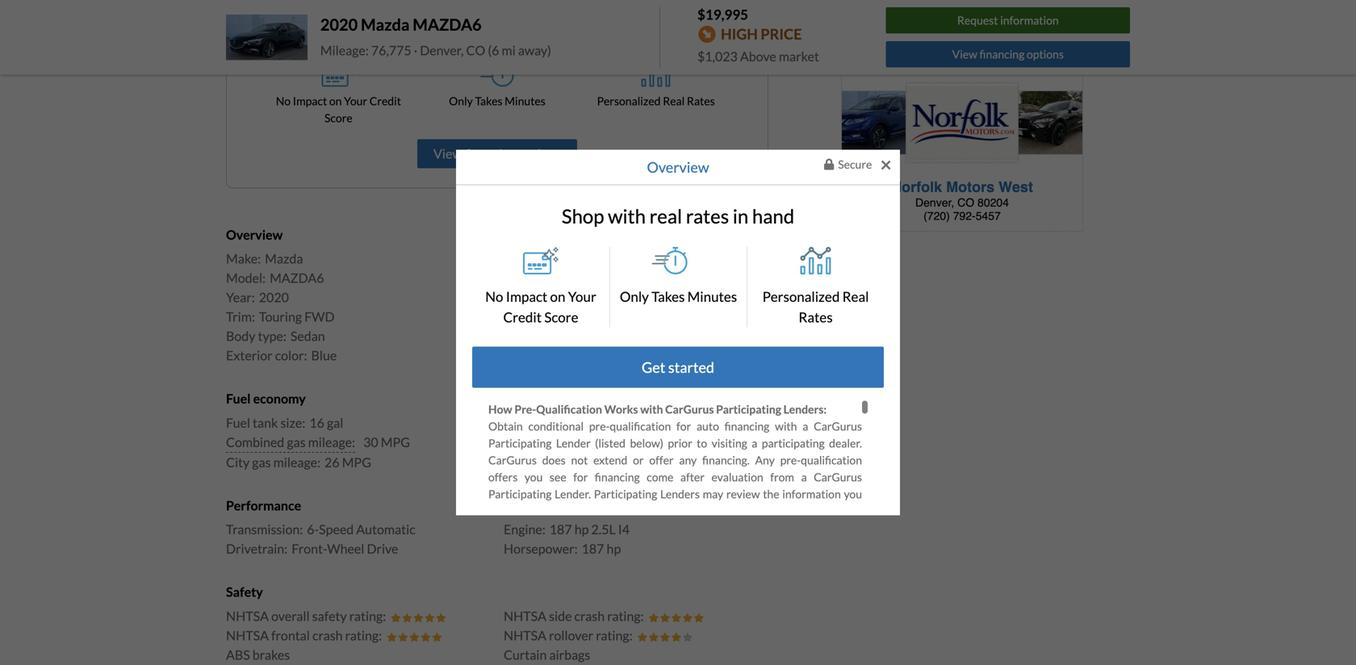 Task type: vqa. For each thing, say whether or not it's contained in the screenshot.
middle your
yes



Task type: describe. For each thing, give the bounding box(es) containing it.
you up credit
[[844, 487, 862, 501]]

speed
[[319, 522, 354, 537]]

0 vertical spatial offer
[[649, 453, 674, 467]]

down
[[622, 640, 650, 654]]

1 horizontal spatial view financing options
[[952, 47, 1064, 61]]

1 horizontal spatial view
[[952, 47, 978, 61]]

participating up provide on the bottom of page
[[488, 487, 552, 501]]

you up estimates
[[704, 640, 722, 654]]

(6
[[488, 42, 499, 58]]

1 vertical spatial or
[[656, 521, 667, 535]]

mileage: for 2020
[[320, 42, 369, 58]]

score.
[[488, 521, 518, 535]]

lender.
[[555, 487, 591, 501]]

fwd
[[304, 309, 335, 325]]

evaluation
[[712, 470, 764, 484]]

can
[[658, 606, 675, 620]]

2 horizontal spatial your
[[808, 504, 831, 518]]

use
[[536, 623, 553, 637]]

any
[[755, 453, 775, 467]]

rating: right vehicle.
[[596, 628, 633, 643]]

submitted
[[608, 572, 658, 586]]

may inside remember, your pre-qualification can only be used for the purchase of one, personal use vehicle. the offer summary will include an estimate of the financing terms (including down payment) you could qualify for when you apply for financing at the dealer. these estimates may not include tax, tit
[[736, 657, 757, 665]]

1 horizontal spatial view financing options button
[[886, 41, 1130, 67]]

for down 'able' at the bottom left of page
[[548, 555, 563, 569]]

chevron right image
[[1001, 0, 1011, 9]]

personalized real rates inside shop with real rates in hand dialog
[[763, 288, 869, 326]]

1 horizontal spatial your
[[595, 538, 618, 552]]

0 horizontal spatial hp
[[575, 522, 589, 537]]

2 vertical spatial mileage:
[[273, 454, 321, 470]]

of inside how pre-qualification works with cargurus participating lenders: obtain conditional pre-qualification for auto financing with a cargurus participating lender (listed below) prior to visiting a participating dealer. cargurus does not extend or offer any financing. any pre-qualification offers you see for financing come after evaluation from a cargurus participating lender. participating lenders may review the information you provide to determine whether you pre-qualify with no impact to your credit score. if you pre-qualify with one or more of our participating lenders, you will be able to see your estimated monthly payments, aprs and offer summaries for vehicles you may be considering. your request for pre- qualification may not be submitted to all participating lenders.
[[699, 521, 710, 535]]

after
[[681, 470, 705, 484]]

qualification down the summaries
[[488, 572, 550, 586]]

type: inside the make: mazda model: mazda6 year: 2020 trim: touring fwd body type: sedan exterior color: blue
[[258, 328, 287, 344]]

engine: 187 hp 2.5l i4 horsepower: 187 hp
[[504, 522, 630, 557]]

1 vertical spatial your
[[568, 288, 597, 305]]

works
[[604, 403, 638, 416]]

pre- up gasoline
[[589, 420, 610, 433]]

your inside how pre-qualification works with cargurus participating lenders: obtain conditional pre-qualification for auto financing with a cargurus participating lender (listed below) prior to visiting a participating dealer. cargurus does not extend or offer any financing. any pre-qualification offers you see for financing come after evaluation from a cargurus participating lender. participating lenders may review the information you provide to determine whether you pre-qualify with no impact to your credit score. if you pre-qualify with one or more of our participating lenders, you will be able to see your estimated monthly payments, aprs and offer summaries for vehicles you may be considering. your request for pre- qualification may not be submitted to all participating lenders.
[[748, 555, 771, 569]]

stock
[[504, 328, 535, 344]]

exterior
[[226, 348, 273, 363]]

0 horizontal spatial personalized real rates
[[597, 94, 715, 108]]

lock image
[[824, 159, 834, 170]]

for right the apply
[[518, 657, 533, 665]]

from
[[770, 470, 794, 484]]

city
[[226, 454, 250, 470]]

overview inside shop with real rates in hand dialog
[[647, 158, 709, 176]]

mileage: for interior
[[504, 270, 552, 286]]

terms
[[537, 640, 566, 654]]

be up all
[[665, 555, 677, 569]]

the right at
[[597, 657, 614, 665]]

highway
[[504, 415, 553, 431]]

may down estimated at the bottom
[[638, 555, 659, 569]]

when
[[813, 640, 840, 654]]

summary
[[653, 623, 699, 637]]

pre-
[[515, 403, 536, 416]]

at
[[584, 657, 594, 665]]

drivetrain:
[[226, 541, 288, 557]]

size:
[[281, 415, 305, 431]]

real inside personalized real rates
[[843, 288, 869, 305]]

qualify inside remember, your pre-qualification can only be used for the purchase of one, personal use vehicle. the offer summary will include an estimate of the financing terms (including down payment) you could qualify for when you apply for financing at the dealer. these estimates may not include tax, tit
[[757, 640, 791, 654]]

one,
[[841, 606, 862, 620]]

gas inside highway gas mileage: 35 mpg fuel type: gasoline
[[556, 415, 575, 431]]

used
[[567, 290, 596, 305]]

crash for side
[[575, 608, 605, 624]]

0 vertical spatial impact
[[293, 94, 327, 108]]

$19,995
[[698, 6, 748, 23]]

with up participating
[[775, 420, 797, 433]]

2020 inside the make: mazda model: mazda6 year: 2020 trim: touring fwd body type: sedan exterior color: blue
[[259, 290, 289, 305]]

0 vertical spatial score
[[325, 111, 353, 125]]

body
[[226, 328, 255, 344]]

1 vertical spatial not
[[575, 572, 592, 586]]

$1,023
[[698, 48, 738, 64]]

jm1gl1vm2l1514583
[[534, 309, 670, 325]]

may down vehicles
[[552, 572, 573, 586]]

1 vertical spatial mileage:
[[308, 434, 355, 450]]

dealer. inside remember, your pre-qualification can only be used for the purchase of one, personal use vehicle. the offer summary will include an estimate of the financing terms (including down payment) you could qualify for when you apply for financing at the dealer. these estimates may not include tax, tit
[[617, 657, 650, 665]]

credit
[[833, 504, 862, 518]]

more
[[670, 521, 696, 535]]

curtain
[[504, 647, 547, 663]]

used
[[717, 606, 741, 620]]

1 horizontal spatial mpg
[[381, 434, 410, 450]]

nhtsa overall safety rating:
[[226, 608, 386, 624]]

the down one,
[[846, 623, 862, 637]]

front-
[[292, 541, 327, 557]]

could
[[726, 640, 753, 654]]

0 vertical spatial personalized
[[597, 94, 661, 108]]

to right impact
[[795, 504, 805, 518]]

0 horizontal spatial no impact on your credit score
[[276, 94, 401, 125]]

0 vertical spatial real
[[663, 94, 685, 108]]

tank
[[253, 415, 278, 431]]

chevron left image
[[914, 0, 924, 9]]

0 vertical spatial 187
[[550, 522, 572, 537]]

real
[[650, 205, 682, 228]]

score inside shop with real rates in hand dialog
[[544, 309, 579, 326]]

pre- down lenders in the bottom of the page
[[661, 504, 682, 518]]

fuel for fuel tank size: 16 gal combined gas mileage: 30 mpg city gas mileage: 26 mpg
[[226, 415, 250, 431]]

qualification inside remember, your pre-qualification can only be used for the purchase of one, personal use vehicle. the offer summary will include an estimate of the financing terms (including down payment) you could qualify for when you apply for financing at the dealer. these estimates may not include tax, tit
[[594, 606, 655, 620]]

0 vertical spatial only takes minutes
[[449, 94, 546, 108]]

514583
[[589, 328, 634, 344]]

participating
[[762, 437, 825, 450]]

high
[[721, 25, 758, 43]]

finance
[[429, 26, 485, 46]]

(including
[[570, 640, 618, 654]]

request information
[[958, 14, 1059, 27]]

nhtsa for nhtsa frontal crash rating:
[[226, 628, 269, 643]]

advertisement region
[[841, 30, 1084, 232]]

6-
[[307, 522, 319, 537]]

close financing wizard image
[[882, 158, 891, 172]]

0 vertical spatial takes
[[475, 94, 503, 108]]

for down and
[[821, 555, 836, 569]]

0 vertical spatial only
[[449, 94, 473, 108]]

to up engine:
[[529, 504, 539, 518]]

0 vertical spatial not
[[571, 453, 588, 467]]

lenders:
[[784, 403, 827, 416]]

type: inside highway gas mileage: 35 mpg fuel type: gasoline
[[531, 434, 559, 450]]

1 vertical spatial hp
[[607, 541, 621, 557]]

with up our
[[718, 504, 740, 518]]

vehicles
[[569, 555, 608, 569]]

only takes minutes inside shop with real rates in hand dialog
[[620, 288, 737, 305]]

minutes inside shop with real rates in hand dialog
[[688, 288, 737, 305]]

away)
[[518, 42, 551, 58]]

lenders,
[[799, 521, 841, 535]]

provide
[[488, 504, 526, 518]]

purchase
[[780, 606, 826, 620]]

how
[[488, 403, 512, 416]]

0 vertical spatial see
[[550, 470, 567, 484]]

1 horizontal spatial see
[[572, 538, 589, 552]]

highway gas mileage: 35 mpg fuel type: gasoline
[[504, 415, 675, 450]]

you right "if"
[[531, 521, 549, 535]]

2 vertical spatial of
[[831, 623, 841, 637]]

0 horizontal spatial gas
[[252, 454, 271, 470]]

mi inside 2020 mazda mazda6 mileage: 76,775 · denver, co (6 mi away)
[[502, 42, 516, 58]]

for up lender.
[[573, 470, 588, 484]]

participating down the obtain
[[488, 437, 552, 450]]

an
[[766, 623, 778, 637]]

tax,
[[819, 657, 837, 665]]

no inside shop with real rates in hand dialog
[[485, 288, 503, 305]]

and
[[814, 538, 832, 552]]

mazda for model:
[[265, 251, 303, 267]]

financing.
[[702, 453, 750, 467]]

0 horizontal spatial in
[[488, 26, 501, 46]]

shop with real rates in hand dialog
[[0, 0, 1356, 665]]

with down whether
[[610, 521, 632, 535]]

participating down considering.
[[687, 572, 750, 586]]

wheel
[[327, 541, 364, 557]]

0 vertical spatial no
[[276, 94, 291, 108]]

you up one
[[641, 504, 659, 518]]

combined
[[226, 434, 284, 450]]

0 vertical spatial on
[[329, 94, 342, 108]]

any
[[679, 453, 697, 467]]

vin:
[[504, 309, 530, 325]]

estimated
[[623, 538, 673, 552]]

personal
[[488, 623, 531, 637]]

be inside remember, your pre-qualification can only be used for the purchase of one, personal use vehicle. the offer summary will include an estimate of the financing terms (including down payment) you could qualify for when you apply for financing at the dealer. these estimates may not include tax, tit
[[702, 606, 714, 620]]

hand
[[752, 205, 795, 228]]

below)
[[630, 437, 664, 450]]

crash for frontal
[[312, 628, 343, 643]]

2020 inside 2020 mazda mazda6 mileage: 76,775 · denver, co (6 mi away)
[[320, 15, 358, 34]]

0 vertical spatial rates
[[687, 94, 715, 108]]

nhtsa rollover rating:
[[504, 628, 633, 643]]

these
[[653, 657, 682, 665]]

not inside remember, your pre-qualification can only be used for the purchase of one, personal use vehicle. the offer summary will include an estimate of the financing terms (including down payment) you could qualify for when you apply for financing at the dealer. these estimates may not include tax, tit
[[760, 657, 777, 665]]

1 horizontal spatial gas
[[287, 434, 306, 450]]

transmission: 6-speed automatic drivetrain: front-wheel drive
[[226, 522, 416, 557]]

with left real
[[608, 205, 646, 228]]

0 vertical spatial your
[[344, 94, 367, 108]]

color: inside interior color: black mileage: 76,775 mi condition: used vin: jm1gl1vm2l1514583 stock number: 514583
[[550, 251, 582, 267]]

review
[[727, 487, 760, 501]]

for up prior
[[677, 420, 691, 433]]

0 horizontal spatial minutes
[[505, 94, 546, 108]]

whether
[[596, 504, 638, 518]]

advance
[[504, 26, 565, 46]]

dealer. inside how pre-qualification works with cargurus participating lenders: obtain conditional pre-qualification for auto financing with a cargurus participating lender (listed below) prior to visiting a participating dealer. cargurus does not extend or offer any financing. any pre-qualification offers you see for financing come after evaluation from a cargurus participating lender. participating lenders may review the information you provide to determine whether you pre-qualify with no impact to your credit score. if you pre-qualify with one or more of our participating lenders, you will be able to see your estimated monthly payments, aprs and offer summaries for vehicles you may be considering. your request for pre- qualification may not be submitted to all participating lenders.
[[829, 437, 862, 450]]

color: inside the make: mazda model: mazda6 year: 2020 trim: touring fwd body type: sedan exterior color: blue
[[275, 348, 307, 363]]

offers
[[488, 470, 518, 484]]

for right used
[[744, 606, 758, 620]]

shop with real rates in hand
[[562, 205, 795, 228]]

pre- down participating
[[780, 453, 801, 467]]

safety
[[226, 584, 263, 600]]

2.5l
[[591, 522, 616, 537]]

1 vertical spatial offer
[[838, 538, 862, 552]]

rating: for nhtsa side crash rating:
[[607, 608, 644, 624]]

request
[[777, 555, 815, 569]]

sedan
[[291, 328, 325, 344]]

participating down impact
[[733, 521, 796, 535]]

you down does
[[525, 470, 543, 484]]

estimates
[[685, 657, 733, 665]]

pre- down "determine"
[[552, 521, 573, 535]]



Task type: locate. For each thing, give the bounding box(es) containing it.
your
[[808, 504, 831, 518], [595, 538, 618, 552], [547, 606, 570, 620]]

2 vertical spatial a
[[801, 470, 807, 484]]

secure
[[838, 157, 872, 171]]

touring
[[259, 309, 302, 325]]

pre-
[[589, 420, 610, 433], [780, 453, 801, 467], [661, 504, 682, 518], [552, 521, 573, 535], [842, 555, 862, 569], [573, 606, 594, 620]]

1 horizontal spatial takes
[[652, 288, 685, 305]]

not down lender
[[571, 453, 588, 467]]

only inside shop with real rates in hand dialog
[[620, 288, 649, 305]]

nhtsa down safety
[[226, 608, 269, 624]]

participating up visiting
[[716, 403, 782, 416]]

0 vertical spatial view financing options button
[[886, 41, 1130, 67]]

rating: for nhtsa overall safety rating:
[[349, 608, 386, 624]]

you right when
[[844, 640, 862, 654]]

0 vertical spatial mpg
[[646, 415, 675, 431]]

information inside button
[[1001, 14, 1059, 27]]

0 vertical spatial view
[[952, 47, 978, 61]]

mpg right 26
[[342, 454, 371, 470]]

fuel tank size: 16 gal combined gas mileage: 30 mpg city gas mileage: 26 mpg
[[226, 415, 410, 470]]

gas
[[556, 415, 575, 431], [287, 434, 306, 450], [252, 454, 271, 470]]

1 vertical spatial 76,775
[[556, 270, 597, 286]]

hp down i4
[[607, 541, 621, 557]]

fuel inside highway gas mileage: 35 mpg fuel type: gasoline
[[504, 434, 528, 450]]

0 horizontal spatial qualify
[[573, 521, 607, 535]]

0 vertical spatial dealer.
[[829, 437, 862, 450]]

the up the an
[[761, 606, 778, 620]]

gasoline
[[563, 434, 613, 450]]

mileage: down gal
[[308, 434, 355, 450]]

model:
[[226, 270, 266, 286]]

fuel inside fuel tank size: 16 gal combined gas mileage: 30 mpg city gas mileage: 26 mpg
[[226, 415, 250, 431]]

0 vertical spatial personalized real rates
[[597, 94, 715, 108]]

you
[[525, 470, 543, 484], [844, 487, 862, 501], [641, 504, 659, 518], [531, 521, 549, 535], [844, 521, 862, 535], [614, 555, 632, 569], [704, 640, 722, 654], [844, 640, 862, 654]]

1 vertical spatial overview
[[226, 227, 283, 243]]

1 horizontal spatial your
[[568, 288, 597, 305]]

you down credit
[[844, 521, 862, 535]]

0 horizontal spatial view
[[434, 146, 462, 161]]

0 vertical spatial credit
[[370, 94, 401, 108]]

takes up jm1gl1vm2l1514583
[[652, 288, 685, 305]]

only takes minutes down (6
[[449, 94, 546, 108]]

how pre-qualification works with cargurus participating lenders: obtain conditional pre-qualification for auto financing with a cargurus participating lender (listed below) prior to visiting a participating dealer. cargurus does not extend or offer any financing. any pre-qualification offers you see for financing come after evaluation from a cargurus participating lender. participating lenders may review the information you provide to determine whether you pre-qualify with no impact to your credit score. if you pre-qualify with one or more of our participating lenders, you will be able to see your estimated monthly payments, aprs and offer summaries for vehicles you may be considering. your request for pre- qualification may not be submitted to all participating lenders.
[[488, 403, 862, 586]]

76,775 up used
[[556, 270, 597, 286]]

credit
[[370, 94, 401, 108], [503, 309, 542, 326]]

payments,
[[725, 538, 776, 552]]

a
[[803, 420, 808, 433], [752, 437, 758, 450], [801, 470, 807, 484]]

or right one
[[656, 521, 667, 535]]

you up submitted
[[614, 555, 632, 569]]

1 vertical spatial qualify
[[573, 521, 607, 535]]

side
[[549, 608, 572, 624]]

come
[[647, 470, 674, 484]]

started
[[668, 359, 715, 376]]

0 horizontal spatial mazda
[[265, 251, 303, 267]]

2020
[[320, 15, 358, 34], [259, 290, 289, 305]]

0 horizontal spatial on
[[329, 94, 342, 108]]

no down 2020 mazda mazda6 image
[[276, 94, 291, 108]]

0 horizontal spatial only takes minutes
[[449, 94, 546, 108]]

0 horizontal spatial score
[[325, 111, 353, 125]]

will inside how pre-qualification works with cargurus participating lenders: obtain conditional pre-qualification for auto financing with a cargurus participating lender (listed below) prior to visiting a participating dealer. cargurus does not extend or offer any financing. any pre-qualification offers you see for financing come after evaluation from a cargurus participating lender. participating lenders may review the information you provide to determine whether you pre-qualify with no impact to your credit score. if you pre-qualify with one or more of our participating lenders, you will be able to see your estimated monthly payments, aprs and offer summaries for vehicles you may be considering. your request for pre- qualification may not be submitted to all participating lenders.
[[488, 538, 506, 552]]

frontal
[[271, 628, 310, 643]]

minutes up started
[[688, 288, 737, 305]]

offer up "come"
[[649, 453, 674, 467]]

only
[[678, 606, 699, 620]]

rating: up the down
[[607, 608, 644, 624]]

1 horizontal spatial 2020
[[320, 15, 358, 34]]

0 vertical spatial mazda
[[361, 15, 410, 34]]

qualification down participating
[[801, 453, 862, 467]]

or down the below)
[[633, 453, 644, 467]]

1 vertical spatial gas
[[287, 434, 306, 450]]

mileage:
[[320, 42, 369, 58], [504, 270, 552, 286]]

cargurus down lenders:
[[814, 420, 862, 433]]

of
[[699, 521, 710, 535], [828, 606, 839, 620], [831, 623, 841, 637]]

takes inside shop with real rates in hand dialog
[[652, 288, 685, 305]]

76,775 left ·
[[371, 42, 412, 58]]

denver,
[[420, 42, 464, 58]]

2 horizontal spatial offer
[[838, 538, 862, 552]]

0 horizontal spatial include
[[726, 623, 762, 637]]

the inside how pre-qualification works with cargurus participating lenders: obtain conditional pre-qualification for auto financing with a cargurus participating lender (listed below) prior to visiting a participating dealer. cargurus does not extend or offer any financing. any pre-qualification offers you see for financing come after evaluation from a cargurus participating lender. participating lenders may review the information you provide to determine whether you pre-qualify with no impact to your credit score. if you pre-qualify with one or more of our participating lenders, you will be able to see your estimated monthly payments, aprs and offer summaries for vehicles you may be considering. your request for pre- qualification may not be submitted to all participating lenders.
[[763, 487, 780, 501]]

for down estimate
[[795, 640, 809, 654]]

color: down sedan
[[275, 348, 307, 363]]

0 horizontal spatial only
[[449, 94, 473, 108]]

1 vertical spatial credit
[[503, 309, 542, 326]]

1 horizontal spatial color:
[[550, 251, 582, 267]]

0 vertical spatial of
[[699, 521, 710, 535]]

safety
[[312, 608, 347, 624]]

to right 'able' at the bottom left of page
[[556, 538, 567, 552]]

impact
[[758, 504, 792, 518]]

personalized inside personalized real rates
[[763, 288, 840, 305]]

in left the hand in the top of the page
[[733, 205, 749, 228]]

1 vertical spatial type:
[[531, 434, 559, 450]]

2 vertical spatial your
[[748, 555, 771, 569]]

offer up the down
[[624, 623, 648, 637]]

auto
[[697, 420, 719, 433]]

mazda inside the make: mazda model: mazda6 year: 2020 trim: touring fwd body type: sedan exterior color: blue
[[265, 251, 303, 267]]

qualification up the below)
[[610, 420, 671, 433]]

will inside remember, your pre-qualification can only be used for the purchase of one, personal use vehicle. the offer summary will include an estimate of the financing terms (including down payment) you could qualify for when you apply for financing at the dealer. these estimates may not include tax, tit
[[704, 623, 721, 637]]

see down does
[[550, 470, 567, 484]]

gas up lender
[[556, 415, 575, 431]]

a down lenders:
[[803, 420, 808, 433]]

mpg inside highway gas mileage: 35 mpg fuel type: gasoline
[[646, 415, 675, 431]]

qualification
[[610, 420, 671, 433], [801, 453, 862, 467], [488, 572, 550, 586], [594, 606, 655, 620]]

no
[[743, 504, 756, 518]]

1 vertical spatial personalized real rates
[[763, 288, 869, 326]]

1 vertical spatial a
[[752, 437, 758, 450]]

pre- inside remember, your pre-qualification can only be used for the purchase of one, personal use vehicle. the offer summary will include an estimate of the financing terms (including down payment) you could qualify for when you apply for financing at the dealer. these estimates may not include tax, tit
[[573, 606, 594, 620]]

26
[[325, 454, 340, 470]]

1 horizontal spatial mi
[[599, 270, 613, 286]]

1 vertical spatial fuel
[[226, 415, 250, 431]]

nhtsa for nhtsa rollover rating:
[[504, 628, 547, 643]]

a right from on the right of the page
[[801, 470, 807, 484]]

30
[[363, 434, 378, 450]]

0 vertical spatial in
[[488, 26, 501, 46]]

nhtsa for nhtsa overall safety rating:
[[226, 608, 269, 624]]

76,775 inside 2020 mazda mazda6 mileage: 76,775 · denver, co (6 mi away)
[[371, 42, 412, 58]]

fuel for fuel economy
[[226, 391, 251, 407]]

horsepower:
[[504, 541, 578, 557]]

offer inside remember, your pre-qualification can only be used for the purchase of one, personal use vehicle. the offer summary will include an estimate of the financing terms (including down payment) you could qualify for when you apply for financing at the dealer. these estimates may not include tax, tit
[[624, 623, 648, 637]]

your down 2.5l
[[595, 538, 618, 552]]

76,775 for color:
[[556, 270, 597, 286]]

will down used
[[704, 623, 721, 637]]

not down vehicles
[[575, 572, 592, 586]]

drive
[[367, 541, 398, 557]]

2020 up touring
[[259, 290, 289, 305]]

1 horizontal spatial personalized
[[763, 288, 840, 305]]

mazda6 inside 2020 mazda mazda6 mileage: 76,775 · denver, co (6 mi away)
[[413, 15, 482, 34]]

0 vertical spatial minutes
[[505, 94, 546, 108]]

credit inside shop with real rates in hand dialog
[[503, 309, 542, 326]]

no impact on your credit score inside shop with real rates in hand dialog
[[485, 288, 597, 326]]

request
[[958, 14, 998, 27]]

0 horizontal spatial view financing options
[[434, 146, 561, 161]]

1 vertical spatial options
[[519, 146, 561, 161]]

price
[[761, 25, 802, 43]]

of up when
[[831, 623, 841, 637]]

mazda6 inside the make: mazda model: mazda6 year: 2020 trim: touring fwd body type: sedan exterior color: blue
[[270, 270, 324, 286]]

conditional
[[528, 420, 584, 433]]

2 vertical spatial fuel
[[504, 434, 528, 450]]

see
[[550, 470, 567, 484], [572, 538, 589, 552]]

real
[[663, 94, 685, 108], [843, 288, 869, 305]]

0 vertical spatial mazda6
[[413, 15, 482, 34]]

2 vertical spatial not
[[760, 657, 777, 665]]

1 horizontal spatial score
[[544, 309, 579, 326]]

mi right (6
[[502, 42, 516, 58]]

pre- up one,
[[842, 555, 862, 569]]

0 vertical spatial mi
[[502, 42, 516, 58]]

nhtsa
[[226, 608, 269, 624], [504, 608, 547, 624], [226, 628, 269, 643], [504, 628, 547, 643]]

cargurus up auto
[[665, 403, 714, 416]]

personalized
[[597, 94, 661, 108], [763, 288, 840, 305]]

0 horizontal spatial or
[[633, 453, 644, 467]]

qualify up more
[[682, 504, 716, 518]]

may down could
[[736, 657, 757, 665]]

only down co at the left of page
[[449, 94, 473, 108]]

one
[[635, 521, 653, 535]]

impact down 2020 mazda mazda6 image
[[293, 94, 327, 108]]

1 horizontal spatial include
[[780, 657, 816, 665]]

will down "score."
[[488, 538, 506, 552]]

extend
[[594, 453, 628, 467]]

187 down "determine"
[[550, 522, 572, 537]]

0 vertical spatial a
[[803, 420, 808, 433]]

1 horizontal spatial type:
[[531, 434, 559, 450]]

rollover
[[549, 628, 594, 643]]

76,775 for mazda
[[371, 42, 412, 58]]

mileage: left 26
[[273, 454, 321, 470]]

information inside how pre-qualification works with cargurus participating lenders: obtain conditional pre-qualification for auto financing with a cargurus participating lender (listed below) prior to visiting a participating dealer. cargurus does not extend or offer any financing. any pre-qualification offers you see for financing come after evaluation from a cargurus participating lender. participating lenders may review the information you provide to determine whether you pre-qualify with no impact to your credit score. if you pre-qualify with one or more of our participating lenders, you will be able to see your estimated monthly payments, aprs and offer summaries for vehicles you may be considering. your request for pre- qualification may not be submitted to all participating lenders.
[[783, 487, 841, 501]]

trim:
[[226, 309, 255, 325]]

0 horizontal spatial overview
[[226, 227, 283, 243]]

be
[[512, 538, 524, 552], [665, 555, 677, 569], [594, 572, 606, 586], [702, 606, 714, 620]]

1 vertical spatial will
[[704, 623, 721, 637]]

your up use
[[547, 606, 570, 620]]

hp
[[575, 522, 589, 537], [607, 541, 621, 557]]

determine
[[542, 504, 593, 518]]

1 horizontal spatial 187
[[582, 541, 604, 557]]

1 vertical spatial include
[[780, 657, 816, 665]]

cargurus up credit
[[814, 470, 862, 484]]

1 vertical spatial dealer.
[[617, 657, 650, 665]]

0 horizontal spatial see
[[550, 470, 567, 484]]

0 horizontal spatial rates
[[687, 94, 715, 108]]

nhtsa for nhtsa side crash rating:
[[504, 608, 547, 624]]

in inside dialog
[[733, 205, 749, 228]]

performance
[[226, 498, 301, 513]]

may down after
[[703, 487, 724, 501]]

finance in advance
[[429, 26, 565, 46]]

your inside remember, your pre-qualification can only be used for the purchase of one, personal use vehicle. the offer summary will include an estimate of the financing terms (including down payment) you could qualify for when you apply for financing at the dealer. these estimates may not include tax, tit
[[547, 606, 570, 620]]

in right co at the left of page
[[488, 26, 501, 46]]

1 horizontal spatial options
[[1027, 47, 1064, 61]]

0 horizontal spatial information
[[783, 487, 841, 501]]

participating
[[716, 403, 782, 416], [488, 437, 552, 450], [488, 487, 552, 501], [594, 487, 657, 501], [733, 521, 796, 535], [687, 572, 750, 586]]

rating:
[[349, 608, 386, 624], [607, 608, 644, 624], [345, 628, 382, 643], [596, 628, 633, 643]]

no left condition:
[[485, 288, 503, 305]]

nhtsa left side
[[504, 608, 547, 624]]

qualification
[[536, 403, 602, 416]]

interior color: black mileage: 76,775 mi condition: used vin: jm1gl1vm2l1514583 stock number: 514583
[[504, 251, 670, 344]]

in
[[488, 26, 501, 46], [733, 205, 749, 228]]

1 horizontal spatial real
[[843, 288, 869, 305]]

will
[[488, 538, 506, 552], [704, 623, 721, 637]]

mi inside interior color: black mileage: 76,775 mi condition: used vin: jm1gl1vm2l1514583 stock number: 514583
[[599, 270, 613, 286]]

0 vertical spatial options
[[1027, 47, 1064, 61]]

0 vertical spatial your
[[808, 504, 831, 518]]

(listed
[[595, 437, 626, 450]]

participating up whether
[[594, 487, 657, 501]]

may
[[703, 487, 724, 501], [638, 555, 659, 569], [552, 572, 573, 586], [736, 657, 757, 665]]

get started
[[642, 359, 715, 376]]

considering.
[[683, 555, 742, 569]]

mazda inside 2020 mazda mazda6 mileage: 76,775 · denver, co (6 mi away)
[[361, 15, 410, 34]]

only up jm1gl1vm2l1514583
[[620, 288, 649, 305]]

0 vertical spatial qualify
[[682, 504, 716, 518]]

lender
[[556, 437, 591, 450]]

1 vertical spatial view financing options
[[434, 146, 561, 161]]

mileage: inside interior color: black mileage: 76,775 mi condition: used vin: jm1gl1vm2l1514583 stock number: 514583
[[504, 270, 552, 286]]

i4
[[618, 522, 630, 537]]

1 vertical spatial view financing options button
[[417, 139, 577, 168]]

1 vertical spatial mileage:
[[504, 270, 552, 286]]

1 horizontal spatial no
[[485, 288, 503, 305]]

0 horizontal spatial your
[[344, 94, 367, 108]]

mazda for mazda6
[[361, 15, 410, 34]]

mpg right "35"
[[646, 415, 675, 431]]

market
[[779, 48, 819, 64]]

view
[[952, 47, 978, 61], [434, 146, 462, 161]]

76,775 inside interior color: black mileage: 76,775 mi condition: used vin: jm1gl1vm2l1514583 stock number: 514583
[[556, 270, 597, 286]]

rating: down safety
[[345, 628, 382, 643]]

0 horizontal spatial 2020
[[259, 290, 289, 305]]

fuel up the combined
[[226, 415, 250, 431]]

1 horizontal spatial no impact on your credit score
[[485, 288, 597, 326]]

qualify down the an
[[757, 640, 791, 654]]

visiting
[[712, 437, 747, 450]]

2020 mazda mazda6 mileage: 76,775 · denver, co (6 mi away)
[[320, 15, 551, 58]]

mileage: inside 2020 mazda mazda6 mileage: 76,775 · denver, co (6 mi away)
[[320, 42, 369, 58]]

nhtsa up abs
[[226, 628, 269, 643]]

2 horizontal spatial mpg
[[646, 415, 675, 431]]

takes down (6
[[475, 94, 503, 108]]

1 vertical spatial impact
[[506, 288, 548, 305]]

0 horizontal spatial mazda6
[[270, 270, 324, 286]]

1 vertical spatial crash
[[312, 628, 343, 643]]

1 vertical spatial minutes
[[688, 288, 737, 305]]

nhtsa frontal crash rating:
[[226, 628, 382, 643]]

0 vertical spatial will
[[488, 538, 506, 552]]

0 horizontal spatial options
[[519, 146, 561, 161]]

brakes
[[253, 647, 290, 663]]

automatic
[[356, 522, 416, 537]]

hp left 2.5l
[[575, 522, 589, 537]]

lenders
[[660, 487, 700, 501]]

on inside shop with real rates in hand dialog
[[550, 288, 566, 305]]

1 vertical spatial mazda6
[[270, 270, 324, 286]]

impact up vin:
[[506, 288, 548, 305]]

to down auto
[[697, 437, 707, 450]]

of left one,
[[828, 606, 839, 620]]

rating: for nhtsa frontal crash rating:
[[345, 628, 382, 643]]

our
[[713, 521, 730, 535]]

rates inside dialog
[[799, 309, 833, 326]]

1 vertical spatial only
[[620, 288, 649, 305]]

be down vehicles
[[594, 572, 606, 586]]

0 vertical spatial 2020
[[320, 15, 358, 34]]

0 vertical spatial mileage:
[[320, 42, 369, 58]]

remember, your pre-qualification can only be used for the purchase of one, personal use vehicle. the offer summary will include an estimate of the financing terms (including down payment) you could qualify for when you apply for financing at the dealer. these estimates may not include tax, tit
[[488, 606, 862, 665]]

include
[[726, 623, 762, 637], [780, 657, 816, 665]]

1 vertical spatial personalized
[[763, 288, 840, 305]]

0 vertical spatial mileage:
[[577, 415, 624, 431]]

qualify
[[682, 504, 716, 518], [573, 521, 607, 535], [757, 640, 791, 654]]

with right works
[[640, 403, 663, 416]]

the
[[600, 623, 619, 637]]

overview up shop with real rates in hand
[[647, 158, 709, 176]]

of left our
[[699, 521, 710, 535]]

cargurus up offers
[[488, 453, 537, 467]]

dealer. right participating
[[829, 437, 862, 450]]

crash up the rollover
[[575, 608, 605, 624]]

minutes down away)
[[505, 94, 546, 108]]

1 vertical spatial your
[[595, 538, 618, 552]]

qualification up the
[[594, 606, 655, 620]]

0 vertical spatial or
[[633, 453, 644, 467]]

to left all
[[661, 572, 671, 586]]

your up lenders,
[[808, 504, 831, 518]]

fuel economy
[[226, 391, 306, 407]]

0 horizontal spatial mpg
[[342, 454, 371, 470]]

mpg right the 30
[[381, 434, 410, 450]]

mileage: inside highway gas mileage: 35 mpg fuel type: gasoline
[[577, 415, 624, 431]]

rates
[[686, 205, 729, 228]]

mazda
[[361, 15, 410, 34], [265, 251, 303, 267]]

2020 mazda mazda6 image
[[226, 15, 307, 60]]

0 vertical spatial gas
[[556, 415, 575, 431]]

remember,
[[488, 606, 545, 620]]

impact inside shop with real rates in hand dialog
[[506, 288, 548, 305]]

make: mazda model: mazda6 year: 2020 trim: touring fwd body type: sedan exterior color: blue
[[226, 251, 337, 363]]

the up impact
[[763, 487, 780, 501]]

be up the summaries
[[512, 538, 524, 552]]

gal
[[327, 415, 343, 431]]

1 vertical spatial of
[[828, 606, 839, 620]]

1 vertical spatial mazda
[[265, 251, 303, 267]]



